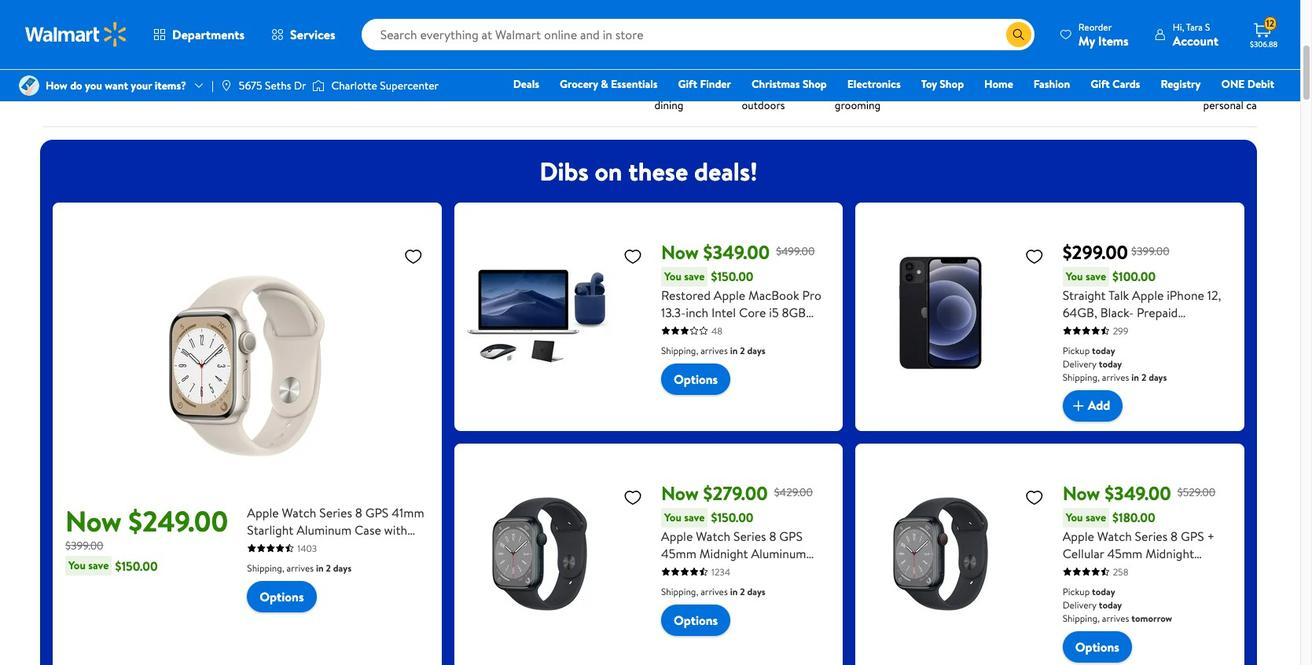 Task type: vqa. For each thing, say whether or not it's contained in the screenshot.
the Melissa
no



Task type: locate. For each thing, give the bounding box(es) containing it.
1 horizontal spatial case
[[661, 563, 688, 580]]

& for essentials
[[601, 76, 608, 92]]

1 horizontal spatial sport
[[769, 563, 799, 580]]

series inside you save $180.00 apple watch series 8 gps + cellular 45mm midnight aluminum case with midnight sport band - m/l
[[1135, 528, 1168, 545]]

now for now $349.00 $529.00
[[1063, 480, 1100, 507]]

sport inside apple watch series 8 gps 41mm starlight aluminum case with starlight sport band - s/m
[[296, 539, 327, 556]]

series left 41mm
[[319, 504, 352, 522]]

shop right the christmas
[[803, 76, 827, 92]]

$150.00 inside you save $150.00 apple watch series 8 gps 45mm midnight aluminum case with midnight sport band - m/l
[[711, 509, 754, 527]]

beauty
[[836, 86, 869, 102]]

you for $299.00 $399.00
[[1066, 269, 1083, 284]]

8 left 41mm
[[355, 504, 362, 522]]

$150.00 inside you save $150.00 restored apple macbook pro 13.3-inch intel core i5 8gb ram 128gb ssd mac os bundle: black case, wireless mouse, bluetooth/wireless airbuds by certified 2 day express (refurbished)
[[711, 268, 754, 285]]

pickup down cellular
[[1063, 585, 1090, 599]]

gps left 41mm
[[365, 504, 389, 522]]

0 horizontal spatial gift
[[678, 76, 697, 92]]

sport right 1234
[[769, 563, 799, 580]]

options link for now $349.00 $529.00
[[1063, 632, 1132, 663]]

1 vertical spatial shipping, arrives in 2 days
[[247, 562, 351, 575]]

electronics
[[847, 76, 901, 92]]

5675
[[239, 78, 262, 94]]

to
[[1178, 321, 1190, 339]]

midnight down +
[[1176, 563, 1225, 580]]

arrives down 1403 at the left
[[287, 562, 314, 575]]

watch up 1403 at the left
[[282, 504, 316, 522]]

shop for toy shop
[[940, 76, 964, 92]]

0 horizontal spatial fashion
[[557, 86, 593, 102]]

video games link
[[1005, 26, 1087, 103]]

aluminum down $429.00
[[751, 545, 806, 563]]

0 horizontal spatial $349.00
[[703, 239, 770, 265]]

0 vertical spatial shipping, arrives in 2 days
[[661, 344, 766, 357]]

wellness & personal care link
[[1194, 26, 1276, 114]]

you
[[85, 78, 102, 94]]

you for now $349.00 $499.00
[[664, 269, 681, 284]]

8 inside you save $180.00 apple watch series 8 gps + cellular 45mm midnight aluminum case with midnight sport band - m/l
[[1171, 528, 1178, 545]]

1 horizontal spatial gps
[[779, 528, 803, 545]]

now for now $279.00 $429.00
[[661, 480, 699, 507]]

today
[[1092, 344, 1115, 357], [1099, 357, 1122, 371], [1092, 585, 1115, 599], [1099, 599, 1122, 612]]

decor
[[1149, 86, 1176, 102]]

home
[[984, 76, 1013, 92], [466, 86, 495, 102]]

1 horizontal spatial shop
[[940, 76, 964, 92]]

0 horizontal spatial sport
[[296, 539, 327, 556]]

& for grooming
[[872, 86, 879, 102]]

2 horizontal spatial with
[[1150, 563, 1173, 580]]

1 vertical spatial pickup
[[1063, 585, 1090, 599]]

now for now $249.00 $399.00 you save $150.00
[[65, 502, 122, 541]]

save for now $279.00 $429.00
[[684, 510, 705, 526]]

2 pickup from the top
[[1063, 585, 1090, 599]]

arrives down the talk] at bottom right
[[1102, 371, 1129, 384]]

now for now $349.00 $499.00
[[661, 239, 699, 265]]

dr
[[294, 78, 306, 94]]

m/l inside you save $150.00 apple watch series 8 gps 45mm midnight aluminum case with midnight sport band - m/l
[[669, 580, 691, 597]]

sport
[[296, 539, 327, 556], [769, 563, 799, 580], [1063, 580, 1093, 597]]

options link down 1234
[[661, 605, 730, 636]]

prepaid
[[1137, 304, 1178, 321]]

how do you want your items?
[[46, 78, 186, 94]]

shop kitchen and dining. image
[[641, 26, 697, 82]]

delivery inside pickup today delivery today shipping, arrives in 2 days
[[1063, 357, 1097, 371]]

2 delivery from the top
[[1063, 599, 1097, 612]]

1 delivery from the top
[[1063, 357, 1097, 371]]

2 m/l from the left
[[1134, 580, 1156, 597]]

1 horizontal spatial 8
[[769, 528, 776, 545]]

delivery inside pickup today delivery today shipping, arrives tomorrow
[[1063, 599, 1097, 612]]

12,
[[1207, 287, 1221, 304]]

flash deals image
[[169, 26, 226, 82]]

apple inside apple watch series 8 gps 41mm starlight aluminum case with starlight sport band - s/m
[[247, 504, 279, 522]]

toys
[[281, 86, 302, 102]]

8 down $429.00
[[769, 528, 776, 545]]

home link
[[439, 26, 521, 103], [977, 75, 1020, 93]]

& inside sports & outdoors
[[776, 86, 784, 102]]

options link down pickup today delivery today shipping, arrives tomorrow
[[1063, 632, 1132, 663]]

case up pickup today delivery today shipping, arrives tomorrow
[[1121, 563, 1147, 580]]

1 horizontal spatial home link
[[977, 75, 1020, 93]]

- inside you save $180.00 apple watch series 8 gps + cellular 45mm midnight aluminum case with midnight sport band - m/l
[[1126, 580, 1131, 597]]

sport inside you save $180.00 apple watch series 8 gps + cellular 45mm midnight aluminum case with midnight sport band - m/l
[[1063, 580, 1093, 597]]

1 horizontal spatial $399.00
[[1131, 244, 1169, 259]]

$349.00 for now $349.00 $529.00
[[1105, 480, 1171, 507]]

8 left +
[[1171, 528, 1178, 545]]

1 shop from the left
[[803, 76, 827, 92]]

 image
[[19, 75, 39, 96], [312, 78, 325, 94], [220, 79, 233, 92]]

1403
[[297, 542, 317, 555]]

you for now $279.00 $429.00
[[664, 510, 681, 526]]

 image right dr
[[312, 78, 325, 94]]

midnight up 1234
[[700, 545, 748, 563]]

aluminum up 1403 at the left
[[296, 522, 352, 539]]

watch inside you save $180.00 apple watch series 8 gps + cellular 45mm midnight aluminum case with midnight sport band - m/l
[[1097, 528, 1132, 545]]

in down ssd
[[730, 344, 738, 357]]

series
[[319, 504, 352, 522], [733, 528, 766, 545], [1135, 528, 1168, 545]]

mac
[[755, 321, 778, 339]]

delivery down cellular
[[1063, 599, 1097, 612]]

2 horizontal spatial sport
[[1063, 580, 1093, 597]]

1 horizontal spatial band
[[802, 563, 829, 580]]

in down the talk] at bottom right
[[1131, 371, 1139, 384]]

2 vertical spatial $150.00
[[115, 558, 158, 575]]

straight down 64gb,
[[1063, 339, 1106, 356]]

gps down $429.00
[[779, 528, 803, 545]]

$279.00
[[703, 480, 768, 507]]

case left 41mm
[[355, 522, 381, 539]]

$349.00 up macbook
[[703, 239, 770, 265]]

0 horizontal spatial m/l
[[669, 580, 691, 597]]

shipping, arrives in 2 days
[[661, 344, 766, 357], [247, 562, 351, 575], [661, 585, 766, 599]]

0 horizontal spatial home link
[[439, 26, 521, 103]]

add to favorites list, apple watch series 8 gps 45mm midnight aluminum case with midnight sport band - m/l image
[[623, 488, 642, 508]]

home link right food
[[977, 75, 1020, 93]]

0 vertical spatial pickup
[[1063, 344, 1090, 357]]

midnight left +
[[1146, 545, 1194, 563]]

1 vertical spatial $399.00
[[65, 538, 103, 554]]

how
[[46, 78, 67, 94]]

1 horizontal spatial series
[[733, 528, 766, 545]]

1 gift from the left
[[678, 76, 697, 92]]

options up the 'express'
[[674, 371, 718, 388]]

2 horizontal spatial gps
[[1181, 528, 1204, 545]]

0 vertical spatial delivery
[[1063, 357, 1097, 371]]

finder
[[700, 76, 731, 92]]

you inside you save $180.00 apple watch series 8 gps + cellular 45mm midnight aluminum case with midnight sport band - m/l
[[1066, 510, 1083, 526]]

0 horizontal spatial 45mm
[[661, 545, 696, 563]]

gps inside you save $180.00 apple watch series 8 gps + cellular 45mm midnight aluminum case with midnight sport band - m/l
[[1181, 528, 1204, 545]]

sport left s/m
[[296, 539, 327, 556]]

0 horizontal spatial series
[[319, 504, 352, 522]]

m/l
[[669, 580, 691, 597], [1134, 580, 1156, 597]]

toy shop
[[921, 76, 964, 92]]

1 vertical spatial straight
[[1063, 339, 1106, 356]]

options down 1234
[[674, 612, 718, 629]]

pickup inside pickup today delivery today shipping, arrives tomorrow
[[1063, 585, 1090, 599]]

& for dining
[[685, 86, 692, 102]]

shop wellness and self-care. image
[[1207, 26, 1263, 82]]

case
[[355, 522, 381, 539], [661, 563, 688, 580], [1121, 563, 1147, 580]]

options for now $349.00 $499.00
[[674, 371, 718, 388]]

2 45mm from the left
[[1107, 545, 1143, 563]]

8 for now $349.00
[[1171, 528, 1178, 545]]

0 horizontal spatial  image
[[19, 75, 39, 96]]

reorder my items
[[1078, 20, 1129, 49]]

$349.00 up $180.00
[[1105, 480, 1171, 507]]

options for now $279.00 $429.00
[[674, 612, 718, 629]]

core
[[739, 304, 766, 321]]

gift finder link
[[671, 75, 738, 93]]

grooming
[[835, 97, 881, 113]]

0 horizontal spatial home
[[466, 86, 495, 102]]

1 vertical spatial delivery
[[1063, 599, 1097, 612]]

2 inside you save $150.00 restored apple macbook pro 13.3-inch intel core i5 8gb ram 128gb ssd mac os bundle: black case, wireless mouse, bluetooth/wireless airbuds by certified 2 day express (refurbished)
[[774, 373, 781, 390]]

2 gift from the left
[[1091, 76, 1110, 92]]

[locked
[[1132, 321, 1175, 339]]

black-
[[1100, 304, 1134, 321]]

0 horizontal spatial with
[[384, 522, 407, 539]]

0 horizontal spatial aluminum
[[296, 522, 352, 539]]

series inside you save $150.00 apple watch series 8 gps 45mm midnight aluminum case with midnight sport band - m/l
[[733, 528, 766, 545]]

delivery down smartphone
[[1063, 357, 1097, 371]]

apple inside you save $150.00 restored apple macbook pro 13.3-inch intel core i5 8gb ram 128gb ssd mac os bundle: black case, wireless mouse, bluetooth/wireless airbuds by certified 2 day express (refurbished)
[[714, 287, 745, 304]]

fashion
[[1034, 76, 1070, 92], [557, 86, 593, 102]]

options for now $349.00 $529.00
[[1075, 639, 1119, 656]]

1 m/l from the left
[[669, 580, 691, 597]]

save for now $349.00 $529.00
[[1086, 510, 1106, 526]]

0 vertical spatial $349.00
[[703, 239, 770, 265]]

2
[[740, 344, 745, 357], [1141, 371, 1146, 384], [774, 373, 781, 390], [326, 562, 331, 575], [740, 585, 745, 599]]

0 vertical spatial $150.00
[[711, 268, 754, 285]]

home link right supercenter
[[439, 26, 521, 103]]

new deals
[[79, 86, 127, 102]]

bluetooth/wireless
[[703, 356, 807, 373]]

watch inside you save $150.00 apple watch series 8 gps 45mm midnight aluminum case with midnight sport band - m/l
[[696, 528, 730, 545]]

1 horizontal spatial 45mm
[[1107, 545, 1143, 563]]

in down 1234
[[730, 585, 738, 599]]

2 horizontal spatial series
[[1135, 528, 1168, 545]]

you inside you save $150.00 restored apple macbook pro 13.3-inch intel core i5 8gb ram 128gb ssd mac os bundle: black case, wireless mouse, bluetooth/wireless airbuds by certified 2 day express (refurbished)
[[664, 269, 681, 284]]

0 horizontal spatial band
[[330, 539, 357, 556]]

2 horizontal spatial band
[[1096, 580, 1123, 597]]

0 horizontal spatial gps
[[365, 504, 389, 522]]

1 horizontal spatial watch
[[696, 528, 730, 545]]

$150.00
[[711, 268, 754, 285], [711, 509, 754, 527], [115, 558, 158, 575]]

8
[[355, 504, 362, 522], [769, 528, 776, 545], [1171, 528, 1178, 545]]

debit
[[1247, 76, 1274, 92]]

home left video
[[984, 76, 1013, 92]]

in
[[730, 344, 738, 357], [1131, 371, 1139, 384], [316, 562, 324, 575], [730, 585, 738, 599]]

reorder
[[1078, 20, 1112, 33]]

shipping, arrives in 2 days down 1403 at the left
[[247, 562, 351, 575]]

save inside you save $180.00 apple watch series 8 gps + cellular 45mm midnight aluminum case with midnight sport band - m/l
[[1086, 510, 1106, 526]]

deals right flash at the top of the page
[[198, 86, 224, 102]]

series down now $279.00 $429.00
[[733, 528, 766, 545]]

shop right toy at the right of page
[[940, 76, 964, 92]]

8 inside you save $150.00 apple watch series 8 gps 45mm midnight aluminum case with midnight sport band - m/l
[[769, 528, 776, 545]]

arrives down the 48
[[701, 344, 728, 357]]

save inside you save $100.00 straight talk apple iphone 12, 64gb, black- prepaid smartphone [locked to straight talk]
[[1086, 269, 1106, 284]]

sports & outdoors link
[[722, 26, 804, 114]]

search icon image
[[1012, 28, 1025, 41]]

$150.00 down $279.00 on the bottom of page
[[711, 509, 754, 527]]

 image right |
[[220, 79, 233, 92]]

1 horizontal spatial  image
[[220, 79, 233, 92]]

options link down bundle:
[[661, 364, 730, 395]]

arrives
[[701, 344, 728, 357], [1102, 371, 1129, 384], [287, 562, 314, 575], [701, 585, 728, 599], [1102, 612, 1129, 625]]

black
[[705, 339, 734, 356]]

0 horizontal spatial watch
[[282, 504, 316, 522]]

add to cart image
[[1069, 397, 1088, 416]]

arrives left tomorrow
[[1102, 612, 1129, 625]]

options down 1403 at the left
[[260, 588, 304, 606]]

- inside apple watch series 8 gps 41mm starlight aluminum case with starlight sport band - s/m
[[360, 539, 365, 556]]

options link for now $349.00 $499.00
[[661, 364, 730, 395]]

deals left grocery
[[513, 76, 539, 92]]

Search search field
[[361, 19, 1034, 50]]

1 vertical spatial $349.00
[[1105, 480, 1171, 507]]

in down 1403 at the left
[[316, 562, 324, 575]]

personal
[[1203, 97, 1244, 113]]

midnight down now $279.00 $429.00
[[717, 563, 766, 580]]

shop for christmas shop
[[803, 76, 827, 92]]

 image left how
[[19, 75, 39, 96]]

straight left talk
[[1063, 287, 1106, 304]]

options down pickup today delivery today shipping, arrives tomorrow
[[1075, 639, 1119, 656]]

case inside apple watch series 8 gps 41mm starlight aluminum case with starlight sport band - s/m
[[355, 522, 381, 539]]

you for now $349.00 $529.00
[[1066, 510, 1083, 526]]

0 vertical spatial straight
[[1063, 287, 1106, 304]]

series down $180.00
[[1135, 528, 1168, 545]]

1 horizontal spatial $349.00
[[1105, 480, 1171, 507]]

shipping, arrives in 2 days for now $279.00
[[661, 585, 766, 599]]

0 horizontal spatial case
[[355, 522, 381, 539]]

1 horizontal spatial aluminum
[[751, 545, 806, 563]]

2 vertical spatial shipping, arrives in 2 days
[[661, 585, 766, 599]]

walmart+
[[1227, 98, 1274, 114]]

1 pickup from the top
[[1063, 344, 1090, 357]]

gift
[[678, 76, 697, 92], [1091, 76, 1110, 92]]

toys link
[[251, 26, 333, 103]]

shipping, arrives in 2 days down the 48
[[661, 344, 766, 357]]

home down home image
[[466, 86, 495, 102]]

pickup today delivery today shipping, arrives tomorrow
[[1063, 585, 1172, 625]]

certified
[[722, 373, 771, 390]]

pickup inside pickup today delivery today shipping, arrives in 2 days
[[1063, 344, 1090, 357]]

in inside pickup today delivery today shipping, arrives in 2 days
[[1131, 371, 1139, 384]]

gps inside you save $150.00 apple watch series 8 gps 45mm midnight aluminum case with midnight sport band - m/l
[[779, 528, 803, 545]]

kitchen & dining
[[646, 86, 692, 113]]

dibs on these deals!
[[540, 154, 758, 188]]

wireless
[[770, 339, 815, 356]]

starlight
[[247, 522, 293, 539], [247, 539, 293, 556]]

 image for how
[[19, 75, 39, 96]]

talk]
[[1108, 339, 1133, 356]]

gps left +
[[1181, 528, 1204, 545]]

flash deals
[[171, 86, 224, 102]]

now $349.00 $499.00
[[661, 239, 815, 265]]

save inside you save $150.00 restored apple macbook pro 13.3-inch intel core i5 8gb ram 128gb ssd mac os bundle: black case, wireless mouse, bluetooth/wireless airbuds by certified 2 day express (refurbished)
[[684, 269, 705, 284]]

arrives down 1234
[[701, 585, 728, 599]]

case,
[[737, 339, 767, 356]]

seths
[[265, 78, 291, 94]]

2 shop from the left
[[940, 76, 964, 92]]

sport down cellular
[[1063, 580, 1093, 597]]

$150.00 down now $349.00 $499.00
[[711, 268, 754, 285]]

watch
[[282, 504, 316, 522], [696, 528, 730, 545], [1097, 528, 1132, 545]]

watch down $180.00
[[1097, 528, 1132, 545]]

gift for gift cards
[[1091, 76, 1110, 92]]

1 45mm from the left
[[661, 545, 696, 563]]

shipping, arrives in 2 days for now $349.00
[[661, 344, 766, 357]]

0 vertical spatial $399.00
[[1131, 244, 1169, 259]]

0 horizontal spatial -
[[360, 539, 365, 556]]

0 horizontal spatial fashion link
[[534, 26, 616, 103]]

hi,
[[1173, 20, 1184, 33]]

now $249.00 $399.00 you save $150.00
[[65, 502, 228, 575]]

$150.00 down $249.00
[[115, 558, 158, 575]]

2 horizontal spatial watch
[[1097, 528, 1132, 545]]

my
[[1078, 32, 1095, 49]]

delivery for now $349.00
[[1063, 599, 1097, 612]]

& for outdoors
[[776, 86, 784, 102]]

0 horizontal spatial 8
[[355, 504, 362, 522]]

you save $180.00 apple watch series 8 gps + cellular 45mm midnight aluminum case with midnight sport band - m/l
[[1063, 509, 1225, 597]]

2 straight from the top
[[1063, 339, 1106, 356]]

aluminum inside you save $150.00 apple watch series 8 gps 45mm midnight aluminum case with midnight sport band - m/l
[[751, 545, 806, 563]]

2 horizontal spatial -
[[1126, 580, 1131, 597]]

beauty & grooming link
[[817, 26, 899, 114]]

shop inside toy shop link
[[940, 76, 964, 92]]

aluminum up pickup today delivery today shipping, arrives tomorrow
[[1063, 563, 1118, 580]]

0 horizontal spatial deals
[[198, 86, 224, 102]]

seasonal decor link
[[1100, 26, 1182, 103]]

1 horizontal spatial -
[[661, 580, 666, 597]]

& inside beauty & grooming
[[872, 86, 879, 102]]

0 horizontal spatial $399.00
[[65, 538, 103, 554]]

next slide for chipmodulewithimages list image
[[1207, 51, 1244, 89]]

save for $299.00 $399.00
[[1086, 269, 1106, 284]]

1 horizontal spatial deals
[[513, 76, 539, 92]]

add to favorites list, apple watch series 8 gps + cellular 45mm midnight aluminum case with midnight sport band - m/l image
[[1025, 488, 1044, 508]]

Search in deals search field
[[40, 0, 515, 0]]

care
[[1246, 97, 1267, 113]]

1 vertical spatial $150.00
[[711, 509, 754, 527]]

2 horizontal spatial 8
[[1171, 528, 1178, 545]]

2 horizontal spatial aluminum
[[1063, 563, 1118, 580]]

& inside kitchen & dining
[[685, 86, 692, 102]]

case left 1234
[[661, 563, 688, 580]]

you inside you save $100.00 straight talk apple iphone 12, 64gb, black- prepaid smartphone [locked to straight talk]
[[1066, 269, 1083, 284]]

2 horizontal spatial case
[[1121, 563, 1147, 580]]

8gb
[[782, 304, 806, 321]]

1234
[[711, 566, 730, 579]]

pickup down smartphone
[[1063, 344, 1090, 357]]

shipping, arrives in 2 days down 1234
[[661, 585, 766, 599]]

save inside you save $150.00 apple watch series 8 gps 45mm midnight aluminum case with midnight sport band - m/l
[[684, 510, 705, 526]]

299
[[1113, 324, 1128, 338]]

home image
[[452, 26, 509, 82]]

$306.88
[[1250, 39, 1278, 50]]

1 horizontal spatial gift
[[1091, 76, 1110, 92]]

registry link
[[1154, 75, 1208, 93]]

& inside wellness & personal care
[[1253, 86, 1261, 102]]

1 horizontal spatial m/l
[[1134, 580, 1156, 597]]

you inside you save $150.00 apple watch series 8 gps 45mm midnight aluminum case with midnight sport band - m/l
[[664, 510, 681, 526]]

now inside now $249.00 $399.00 you save $150.00
[[65, 502, 122, 541]]

watch up 1234
[[696, 528, 730, 545]]

band inside you save $150.00 apple watch series 8 gps 45mm midnight aluminum case with midnight sport band - m/l
[[802, 563, 829, 580]]

case inside you save $150.00 apple watch series 8 gps 45mm midnight aluminum case with midnight sport band - m/l
[[661, 563, 688, 580]]

shop inside christmas shop link
[[803, 76, 827, 92]]

band inside apple watch series 8 gps 41mm starlight aluminum case with starlight sport band - s/m
[[330, 539, 357, 556]]

you inside now $249.00 $399.00 you save $150.00
[[68, 558, 86, 574]]

0 horizontal spatial shop
[[803, 76, 827, 92]]

1 horizontal spatial with
[[691, 563, 714, 580]]

deals inside "link"
[[198, 86, 224, 102]]

add to favorites list, restored apple macbook pro 13.3-inch intel core i5 8gb ram 128gb ssd mac os bundle: black case, wireless mouse, bluetooth/wireless airbuds by certified 2 day express (refurbished) image
[[623, 247, 642, 266]]

- inside you save $150.00 apple watch series 8 gps 45mm midnight aluminum case with midnight sport band - m/l
[[661, 580, 666, 597]]

seasonal
[[1105, 86, 1146, 102]]

2 horizontal spatial  image
[[312, 78, 325, 94]]



Task type: describe. For each thing, give the bounding box(es) containing it.
case inside you save $180.00 apple watch series 8 gps + cellular 45mm midnight aluminum case with midnight sport band - m/l
[[1121, 563, 1147, 580]]

$399.00 inside now $249.00 $399.00 you save $150.00
[[65, 538, 103, 554]]

shop fashion. image
[[546, 26, 603, 82]]

with inside you save $150.00 apple watch series 8 gps 45mm midnight aluminum case with midnight sport band - m/l
[[691, 563, 714, 580]]

now $349.00 $529.00
[[1063, 480, 1215, 507]]

$299.00
[[1063, 239, 1128, 265]]

Walmart Site-Wide search field
[[361, 19, 1034, 50]]

series inside apple watch series 8 gps 41mm starlight aluminum case with starlight sport band - s/m
[[319, 504, 352, 522]]

shipping, inside pickup today delivery today shipping, arrives tomorrow
[[1063, 612, 1100, 625]]

2 starlight from the top
[[247, 539, 293, 556]]

 image for 5675
[[220, 79, 233, 92]]

delivery for $299.00
[[1063, 357, 1097, 371]]

tara
[[1186, 20, 1203, 33]]

deals link
[[506, 75, 546, 93]]

food
[[940, 86, 964, 102]]

$349.00 for now $349.00 $499.00
[[703, 239, 770, 265]]

seasonal decor
[[1105, 86, 1176, 102]]

walmart image
[[25, 22, 127, 47]]

options link for now $279.00 $429.00
[[661, 605, 730, 636]]

dining
[[654, 97, 683, 113]]

258
[[1113, 566, 1128, 579]]

gift cards
[[1091, 76, 1140, 92]]

shop food. image
[[924, 26, 980, 82]]

outdoors
[[742, 97, 785, 113]]

grocery & essentials
[[560, 76, 658, 92]]

add to favorites list, apple watch series 8 gps 41mm starlight aluminum case with starlight sport band - s/m image
[[404, 247, 423, 266]]

new
[[79, 86, 100, 102]]

pickup today delivery today shipping, arrives in 2 days
[[1063, 344, 1167, 384]]

shop video games. image
[[1018, 26, 1075, 82]]

save inside now $249.00 $399.00 you save $150.00
[[88, 558, 109, 574]]

gps inside apple watch series 8 gps 41mm starlight aluminum case with starlight sport band - s/m
[[365, 504, 389, 522]]

s/m
[[368, 539, 390, 556]]

gps for now $349.00
[[1181, 528, 1204, 545]]

dibs
[[540, 154, 589, 188]]

charlotte supercenter
[[331, 78, 439, 94]]

macbook
[[748, 287, 799, 304]]

1 horizontal spatial home
[[984, 76, 1013, 92]]

iphone
[[1167, 287, 1204, 304]]

1 horizontal spatial fashion link
[[1027, 75, 1077, 93]]

new deals image
[[75, 26, 131, 82]]

gift finder
[[678, 76, 731, 92]]

apple inside you save $100.00 straight talk apple iphone 12, 64gb, black- prepaid smartphone [locked to straight talk]
[[1132, 287, 1164, 304]]

save for now $349.00 $499.00
[[684, 269, 705, 284]]

items
[[1098, 32, 1129, 49]]

apple inside you save $150.00 apple watch series 8 gps 45mm midnight aluminum case with midnight sport band - m/l
[[661, 528, 693, 545]]

add to favorites list, straight talk apple iphone 12, 64gb, black- prepaid smartphone [locked to straight talk] image
[[1025, 247, 1044, 266]]

series for now $279.00
[[733, 528, 766, 545]]

$399.00 inside $299.00 $399.00
[[1131, 244, 1169, 259]]

items?
[[155, 78, 186, 94]]

series for now $349.00
[[1135, 528, 1168, 545]]

smartphone
[[1063, 321, 1129, 339]]

one debit link
[[1214, 75, 1281, 93]]

electronics link
[[840, 75, 908, 93]]

$429.00
[[774, 485, 813, 501]]

flash
[[171, 86, 195, 102]]

os
[[781, 321, 798, 339]]

band inside you save $180.00 apple watch series 8 gps + cellular 45mm midnight aluminum case with midnight sport band - m/l
[[1096, 580, 1123, 597]]

shop tech. image
[[358, 26, 414, 82]]

8 for now $279.00
[[769, 528, 776, 545]]

45mm inside you save $150.00 apple watch series 8 gps 45mm midnight aluminum case with midnight sport band - m/l
[[661, 545, 696, 563]]

1 starlight from the top
[[247, 522, 293, 539]]

departments button
[[140, 16, 258, 53]]

with inside apple watch series 8 gps 41mm starlight aluminum case with starlight sport band - s/m
[[384, 522, 407, 539]]

sports & outdoors
[[742, 86, 785, 113]]

registry
[[1161, 76, 1201, 92]]

these
[[628, 154, 688, 188]]

grocery
[[560, 76, 598, 92]]

shipping, inside pickup today delivery today shipping, arrives in 2 days
[[1063, 371, 1100, 384]]

deals
[[103, 86, 127, 102]]

apple watch series 8 gps 41mm starlight aluminum case with starlight sport band - s/m
[[247, 504, 424, 556]]

48
[[711, 324, 723, 338]]

13.3-
[[661, 304, 686, 321]]

$100.00
[[1112, 268, 1156, 285]]

$150.00 for $349.00
[[711, 268, 754, 285]]

i5
[[769, 304, 779, 321]]

essentials
[[611, 76, 658, 92]]

by
[[706, 373, 719, 390]]

kitchen & dining link
[[628, 26, 710, 114]]

$150.00 inside now $249.00 $399.00 you save $150.00
[[115, 558, 158, 575]]

aluminum inside apple watch series 8 gps 41mm starlight aluminum case with starlight sport band - s/m
[[296, 522, 352, 539]]

watch inside apple watch series 8 gps 41mm starlight aluminum case with starlight sport band - s/m
[[282, 504, 316, 522]]

deals!
[[694, 154, 758, 188]]

+
[[1207, 528, 1215, 545]]

pickup for now
[[1063, 585, 1090, 599]]

shop sports and outdoors. image
[[735, 26, 792, 82]]

options link down 1403 at the left
[[247, 581, 316, 613]]

1 horizontal spatial fashion
[[1034, 76, 1070, 92]]

shop beauty and grooming. image
[[829, 26, 886, 82]]

intel
[[711, 304, 736, 321]]

add
[[1088, 397, 1110, 415]]

sport inside you save $150.00 apple watch series 8 gps 45mm midnight aluminum case with midnight sport band - m/l
[[769, 563, 799, 580]]

walmart+ link
[[1220, 97, 1281, 115]]

aluminum inside you save $180.00 apple watch series 8 gps + cellular 45mm midnight aluminum case with midnight sport band - m/l
[[1063, 563, 1118, 580]]

gift for gift finder
[[678, 76, 697, 92]]

add button
[[1063, 390, 1123, 422]]

toy shop link
[[914, 75, 971, 93]]

arrives inside pickup today delivery today shipping, arrives in 2 days
[[1102, 371, 1129, 384]]

5675 seths dr
[[239, 78, 306, 94]]

video games
[[1016, 86, 1077, 102]]

now $279.00 $429.00
[[661, 480, 813, 507]]

tomorrow
[[1131, 612, 1172, 625]]

christmas shop
[[751, 76, 827, 92]]

arrives inside pickup today delivery today shipping, arrives tomorrow
[[1102, 612, 1129, 625]]

mouse,
[[661, 356, 700, 373]]

& for personal
[[1253, 86, 1261, 102]]

m/l inside you save $180.00 apple watch series 8 gps + cellular 45mm midnight aluminum case with midnight sport band - m/l
[[1134, 580, 1156, 597]]

cellular
[[1063, 545, 1104, 563]]

$529.00
[[1177, 485, 1215, 501]]

gift cards link
[[1083, 75, 1147, 93]]

$499.00
[[776, 244, 815, 259]]

|
[[211, 78, 214, 94]]

s
[[1205, 20, 1210, 33]]

kitchen
[[646, 86, 682, 102]]

2 inside pickup today delivery today shipping, arrives in 2 days
[[1141, 371, 1146, 384]]

watch for now $349.00
[[1097, 528, 1132, 545]]

$249.00
[[128, 502, 228, 541]]

watch for now $279.00
[[696, 528, 730, 545]]

1 straight from the top
[[1063, 287, 1106, 304]]

ram
[[661, 321, 689, 339]]

pickup for $299.00
[[1063, 344, 1090, 357]]

ssd
[[729, 321, 752, 339]]

with inside you save $180.00 apple watch series 8 gps + cellular 45mm midnight aluminum case with midnight sport band - m/l
[[1150, 563, 1173, 580]]

bundle:
[[661, 339, 702, 356]]

games
[[1046, 86, 1077, 102]]

inch
[[686, 304, 708, 321]]

you save $150.00 restored apple macbook pro 13.3-inch intel core i5 8gb ram 128gb ssd mac os bundle: black case, wireless mouse, bluetooth/wireless airbuds by certified 2 day express (refurbished)
[[661, 268, 821, 408]]

services
[[290, 26, 335, 43]]

8 inside apple watch series 8 gps 41mm starlight aluminum case with starlight sport band - s/m
[[355, 504, 362, 522]]

christmas
[[751, 76, 800, 92]]

12
[[1266, 17, 1274, 30]]

departments
[[172, 26, 245, 43]]

your
[[131, 78, 152, 94]]

45mm inside you save $180.00 apple watch series 8 gps + cellular 45mm midnight aluminum case with midnight sport band - m/l
[[1107, 545, 1143, 563]]

tech
[[375, 86, 397, 102]]

 image for charlotte
[[312, 78, 325, 94]]

wellness
[[1209, 86, 1251, 102]]

shop holiday decor. image
[[1112, 26, 1169, 82]]

$299.00 $399.00
[[1063, 239, 1169, 265]]

64gb,
[[1063, 304, 1097, 321]]

$180.00
[[1112, 509, 1155, 527]]

(refurbished)
[[706, 390, 780, 408]]

gps for now $279.00
[[779, 528, 803, 545]]

days inside pickup today delivery today shipping, arrives in 2 days
[[1149, 371, 1167, 384]]

shop toys. image
[[263, 26, 320, 82]]

apple inside you save $180.00 apple watch series 8 gps + cellular 45mm midnight aluminum case with midnight sport band - m/l
[[1063, 528, 1094, 545]]

$150.00 for $279.00
[[711, 509, 754, 527]]



